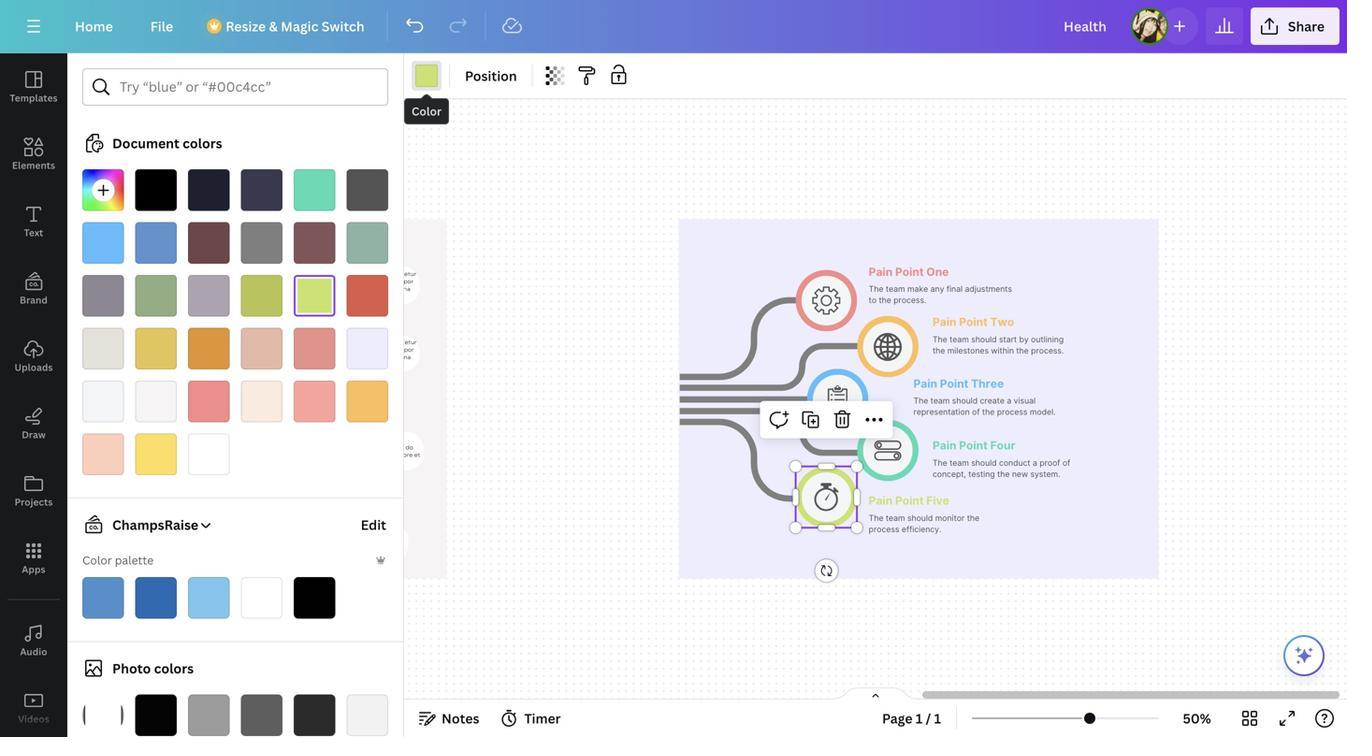 Task type: vqa. For each thing, say whether or not it's contained in the screenshot.
#84545a icon
yes



Task type: describe. For each thing, give the bounding box(es) containing it.
of inside the team should conduct a proof of concept, testing the new system.
[[1063, 458, 1070, 468]]

the team should create a visual representation of the process model.
[[914, 396, 1056, 417]]

notes button
[[412, 704, 487, 733]]

pain point four
[[933, 439, 1016, 452]]

make
[[907, 284, 928, 294]]

process inside the team should monitor the process efficiency.
[[869, 524, 899, 534]]

to
[[869, 296, 877, 305]]

position
[[465, 67, 517, 85]]

text button
[[0, 188, 67, 255]]

four
[[990, 439, 1016, 452]]

elements button
[[0, 121, 67, 188]]

canva assistant image
[[1293, 645, 1315, 667]]

#8fad80 image
[[135, 275, 177, 317]]

any
[[931, 284, 944, 294]]

point for four
[[959, 439, 988, 452]]

the team should monitor the process efficiency.
[[869, 513, 982, 534]]

#8f8792 image
[[82, 275, 124, 317]]

champsraise button
[[75, 514, 213, 536]]

#aca3af image
[[188, 275, 230, 317]]

templates
[[10, 92, 58, 104]]

the team make any final adjustments to the process.
[[869, 284, 1015, 305]]

audio
[[20, 646, 47, 658]]

the inside the team should conduct a proof of concept, testing the new system.
[[997, 469, 1010, 479]]

#383950 image
[[241, 169, 283, 211]]

point for two
[[959, 315, 988, 329]]

five
[[926, 494, 949, 507]]

new
[[1012, 469, 1028, 479]]

#4890cd image
[[82, 577, 124, 619]]

point for one
[[895, 265, 924, 278]]

#e05a47 image
[[347, 275, 388, 317]]

outlining
[[1031, 335, 1064, 344]]

50%
[[1183, 710, 1211, 727]]

templates button
[[0, 53, 67, 121]]

pain for pain point one
[[869, 265, 893, 278]]

should for representation
[[952, 396, 978, 406]]

testing
[[969, 469, 995, 479]]

timer button
[[494, 704, 568, 733]]

position button
[[457, 61, 525, 91]]

chronometer icon image
[[814, 483, 839, 511]]

#e8b7a5 image
[[241, 328, 283, 370]]

resize
[[226, 17, 266, 35]]

document colors
[[112, 134, 222, 152]]

should for the
[[971, 335, 997, 344]]

#010101 image
[[294, 577, 335, 619]]

uploads
[[14, 361, 53, 374]]

should for efficiency.
[[907, 513, 933, 523]]

champsraise
[[112, 516, 198, 534]]

should for of
[[971, 458, 997, 468]]

the left milestones
[[933, 346, 945, 355]]

#ffde59 image
[[135, 434, 177, 475]]

colors for photo colors
[[154, 660, 194, 677]]

#8f8792 image
[[82, 275, 124, 317]]

#ffcdba image
[[82, 434, 124, 475]]

#55bdff image
[[82, 222, 124, 264]]

share button
[[1251, 7, 1340, 45]]

#55bdff image
[[82, 222, 124, 264]]

&
[[269, 17, 278, 35]]

proof
[[1040, 458, 1060, 468]]

resize & magic switch button
[[196, 7, 379, 45]]

home link
[[60, 7, 128, 45]]

#ffde59 image
[[135, 434, 177, 475]]

#eb8f88 image
[[294, 328, 335, 370]]

the for representation
[[914, 396, 928, 406]]

side panel tab list
[[0, 53, 67, 737]]

by
[[1019, 335, 1029, 344]]

brand button
[[0, 255, 67, 323]]

#4890cd image
[[82, 577, 124, 619]]

1 1 from the left
[[916, 710, 923, 727]]

audio button
[[0, 607, 67, 675]]

resize & magic switch
[[226, 17, 365, 35]]

2 vertical spatial icon image
[[874, 441, 902, 461]]

#e05a47 image
[[347, 275, 388, 317]]

pain point two
[[933, 315, 1014, 329]]

pain point five
[[869, 494, 949, 507]]

1 vertical spatial icon image
[[828, 385, 848, 414]]

palette
[[115, 552, 154, 568]]

point for three
[[940, 377, 969, 390]]

color for color palette
[[82, 552, 112, 568]]

draw button
[[0, 390, 67, 457]]

team for the
[[950, 335, 969, 344]]

Design title text field
[[1049, 7, 1123, 45]]

colors for document colors
[[183, 134, 222, 152]]

the inside the team make any final adjustments to the process.
[[879, 296, 891, 305]]

pain for pain point two
[[933, 315, 957, 329]]

apps
[[22, 563, 45, 576]]

of inside the team should create a visual representation of the process model.
[[972, 407, 980, 417]]

visual
[[1014, 396, 1036, 406]]

team for of
[[950, 458, 969, 468]]

/
[[926, 710, 931, 727]]

representation
[[914, 407, 970, 417]]

edit
[[361, 516, 386, 534]]



Task type: locate. For each thing, give the bounding box(es) containing it.
process. down outlining
[[1031, 346, 1064, 355]]

#545454 image
[[347, 169, 388, 211], [347, 169, 388, 211]]

#ffffff image
[[241, 577, 283, 619], [241, 577, 283, 619]]

model.
[[1030, 407, 1056, 417]]

conduct
[[999, 458, 1031, 468]]

process. inside the team make any final adjustments to the process.
[[894, 296, 927, 305]]

team inside the team make any final adjustments to the process.
[[886, 284, 905, 294]]

page 1 / 1
[[882, 710, 941, 727]]

#ffbd59 image
[[347, 381, 388, 422], [347, 381, 388, 422]]

team down pain point five
[[886, 513, 905, 523]]

team inside the team should start by outlining the milestones within the process.
[[950, 335, 969, 344]]

#2b2b2b image
[[294, 695, 335, 736], [294, 695, 335, 736]]

the down pain point five
[[869, 513, 884, 523]]

elements
[[12, 159, 55, 172]]

brand
[[20, 294, 48, 306]]

1 vertical spatial colors
[[154, 660, 194, 677]]

a left proof
[[1033, 458, 1037, 468]]

color down #c9e265 image on the top of page
[[412, 103, 442, 119]]

pain for pain point three
[[914, 377, 937, 390]]

1 horizontal spatial a
[[1033, 458, 1037, 468]]

#c9e265 image
[[415, 65, 438, 87], [294, 275, 335, 317], [294, 275, 335, 317]]

#7f7f7f image
[[241, 222, 283, 264], [241, 222, 283, 264]]

pain for pain point four
[[933, 439, 957, 452]]

monitor
[[935, 513, 965, 523]]

1 left /
[[916, 710, 923, 727]]

adjustments
[[965, 284, 1012, 294]]

#b7c44d image
[[241, 275, 283, 317]]

#5993cf image
[[135, 222, 177, 264], [135, 222, 177, 264]]

should up milestones
[[971, 335, 997, 344]]

a for proof
[[1033, 458, 1037, 468]]

#e4e1da image
[[82, 328, 124, 370], [82, 328, 124, 370]]

milestones
[[947, 346, 989, 355]]

point left four on the right of the page
[[959, 439, 988, 452]]

0 vertical spatial icon image
[[812, 287, 841, 315]]

0 horizontal spatial a
[[1007, 396, 1012, 406]]

the down create at the right bottom of page
[[982, 407, 995, 417]]

colors up #1f2030 icon at the top of page
[[183, 134, 222, 152]]

#010101 image
[[294, 577, 335, 619]]

edit button
[[359, 506, 388, 544]]

colors
[[183, 134, 222, 152], [154, 660, 194, 677]]

the right the to
[[879, 296, 891, 305]]

page
[[882, 710, 913, 727]]

draw
[[22, 428, 46, 441]]

0 vertical spatial process.
[[894, 296, 927, 305]]

0 horizontal spatial process.
[[894, 296, 927, 305]]

system.
[[1030, 469, 1060, 479]]

#75c6ef image
[[188, 577, 230, 619], [188, 577, 230, 619]]

pain up representation
[[914, 377, 937, 390]]

the for efficiency.
[[869, 513, 884, 523]]

the team should conduct a proof of concept, testing the new system.
[[933, 458, 1073, 479]]

the inside the team should create a visual representation of the process model.
[[914, 396, 928, 406]]

file
[[150, 17, 173, 35]]

#eb8f88 image
[[294, 328, 335, 370]]

#166bb5 image
[[135, 577, 177, 619], [135, 577, 177, 619]]

a
[[1007, 396, 1012, 406], [1033, 458, 1037, 468]]

process.
[[894, 296, 927, 305], [1031, 346, 1064, 355]]

the inside the team should create a visual representation of the process model.
[[982, 407, 995, 417]]

of down three
[[972, 407, 980, 417]]

#1f2030 image
[[188, 169, 230, 211]]

the inside the team make any final adjustments to the process.
[[869, 284, 884, 294]]

0 horizontal spatial process
[[869, 524, 899, 534]]

main menu bar
[[0, 0, 1347, 53]]

color for color
[[412, 103, 442, 119]]

pain point one
[[869, 265, 949, 278]]

team down pain point one
[[886, 284, 905, 294]]

should up efficiency.
[[907, 513, 933, 523]]

of right proof
[[1063, 458, 1070, 468]]

start
[[999, 335, 1017, 344]]

concept,
[[933, 469, 966, 479]]

the team should start by outlining the milestones within the process.
[[933, 335, 1066, 355]]

#c9e265 image
[[415, 65, 438, 87]]

the inside the team should conduct a proof of concept, testing the new system.
[[933, 458, 947, 468]]

should inside the team should conduct a proof of concept, testing the new system.
[[971, 458, 997, 468]]

the inside the team should monitor the process efficiency.
[[967, 513, 980, 523]]

two
[[990, 315, 1014, 329]]

process. down make
[[894, 296, 927, 305]]

share
[[1288, 17, 1325, 35]]

of
[[972, 407, 980, 417], [1063, 458, 1070, 468]]

#000000 image
[[135, 169, 177, 211], [135, 169, 177, 211]]

notes
[[442, 710, 479, 727]]

1 vertical spatial process.
[[1031, 346, 1064, 355]]

Try "blue" or "#00c4cc" search field
[[120, 69, 376, 105]]

videos button
[[0, 675, 67, 737]]

team inside the team should conduct a proof of concept, testing the new system.
[[950, 458, 969, 468]]

text
[[24, 226, 43, 239]]

colors right "photo"
[[154, 660, 194, 677]]

team
[[886, 284, 905, 294], [950, 335, 969, 344], [931, 396, 950, 406], [950, 458, 969, 468], [886, 513, 905, 523]]

0 vertical spatial process
[[997, 407, 1028, 417]]

timer
[[524, 710, 561, 727]]

should inside the team should monitor the process efficiency.
[[907, 513, 933, 523]]

the up representation
[[914, 396, 928, 406]]

0 horizontal spatial 1
[[916, 710, 923, 727]]

team inside the team should create a visual representation of the process model.
[[931, 396, 950, 406]]

point up the team should monitor the process efficiency.
[[895, 494, 924, 507]]

#e6c451 image
[[135, 328, 177, 370], [135, 328, 177, 370]]

#383950 image
[[241, 169, 283, 211]]

the for to
[[869, 284, 884, 294]]

show pages image
[[831, 687, 921, 702]]

home
[[75, 17, 113, 35]]

the up concept,
[[933, 458, 947, 468]]

#f4f5f6 image
[[82, 381, 124, 422], [82, 381, 124, 422]]

the inside the team should start by outlining the milestones within the process.
[[933, 335, 947, 344]]

0 horizontal spatial of
[[972, 407, 980, 417]]

#aca3af image
[[188, 275, 230, 317]]

the for of
[[933, 458, 947, 468]]

final
[[947, 284, 963, 294]]

#eeedff image
[[347, 328, 388, 370], [347, 328, 388, 370]]

should down pain point three
[[952, 396, 978, 406]]

1 horizontal spatial process.
[[1031, 346, 1064, 355]]

0 vertical spatial colors
[[183, 134, 222, 152]]

a for visual
[[1007, 396, 1012, 406]]

pain up the team should monitor the process efficiency.
[[869, 494, 893, 507]]

team for efficiency.
[[886, 513, 905, 523]]

three
[[971, 377, 1004, 390]]

team for to
[[886, 284, 905, 294]]

magic
[[281, 17, 318, 35]]

0 vertical spatial color
[[412, 103, 442, 119]]

the down by on the right of page
[[1016, 346, 1029, 355]]

photo
[[112, 660, 151, 677]]

#f88989 image
[[188, 381, 230, 422], [188, 381, 230, 422]]

0 vertical spatial of
[[972, 407, 980, 417]]

the inside the team should monitor the process efficiency.
[[869, 513, 884, 523]]

team inside the team should monitor the process efficiency.
[[886, 513, 905, 523]]

#89b3a5 image
[[347, 222, 388, 264], [347, 222, 388, 264]]

the for the
[[933, 335, 947, 344]]

#e8b7a5 image
[[241, 328, 283, 370]]

pain for pain point five
[[869, 494, 893, 507]]

team up concept,
[[950, 458, 969, 468]]

#e7922c image
[[188, 328, 230, 370], [188, 328, 230, 370]]

a left visual
[[1007, 396, 1012, 406]]

point left the two
[[959, 315, 988, 329]]

point up make
[[895, 265, 924, 278]]

1 horizontal spatial color
[[412, 103, 442, 119]]

team for representation
[[931, 396, 950, 406]]

1 vertical spatial process
[[869, 524, 899, 534]]

pain up the to
[[869, 265, 893, 278]]

#84545a image
[[294, 222, 335, 264], [294, 222, 335, 264]]

#724449 image
[[188, 222, 230, 264], [188, 222, 230, 264]]

create
[[980, 396, 1005, 406]]

#1f2030 image
[[188, 169, 230, 211]]

apps button
[[0, 525, 67, 592]]

file button
[[135, 7, 188, 45]]

pain
[[869, 265, 893, 278], [933, 315, 957, 329], [914, 377, 937, 390], [933, 439, 957, 452], [869, 494, 893, 507]]

1 vertical spatial of
[[1063, 458, 1070, 468]]

color left palette
[[82, 552, 112, 568]]

one
[[926, 265, 949, 278]]

point for five
[[895, 494, 924, 507]]

1 horizontal spatial of
[[1063, 458, 1070, 468]]

the
[[879, 296, 891, 305], [933, 346, 945, 355], [1016, 346, 1029, 355], [982, 407, 995, 417], [997, 469, 1010, 479], [967, 513, 980, 523]]

switch
[[322, 17, 365, 35]]

point
[[895, 265, 924, 278], [959, 315, 988, 329], [940, 377, 969, 390], [959, 439, 988, 452], [895, 494, 924, 507]]

should inside the team should create a visual representation of the process model.
[[952, 396, 978, 406]]

#fbebdc image
[[241, 381, 283, 422], [241, 381, 283, 422]]

#5e5e5e image
[[241, 695, 283, 736], [241, 695, 283, 736]]

should inside the team should start by outlining the milestones within the process.
[[971, 335, 997, 344]]

50% button
[[1167, 704, 1227, 733]]

0 horizontal spatial color
[[82, 552, 112, 568]]

#040404 image
[[135, 695, 177, 736], [135, 695, 177, 736]]

process. inside the team should start by outlining the milestones within the process.
[[1031, 346, 1064, 355]]

add a new color image
[[82, 169, 124, 211], [82, 169, 124, 211]]

#f6f4f5 image
[[135, 381, 177, 422], [135, 381, 177, 422]]

the down conduct
[[997, 469, 1010, 479]]

should up 'testing'
[[971, 458, 997, 468]]

1
[[916, 710, 923, 727], [934, 710, 941, 727]]

team up representation
[[931, 396, 950, 406]]

efficiency.
[[902, 524, 942, 534]]

a inside the team should create a visual representation of the process model.
[[1007, 396, 1012, 406]]

process
[[997, 407, 1028, 417], [869, 524, 899, 534]]

should
[[971, 335, 997, 344], [952, 396, 978, 406], [971, 458, 997, 468], [907, 513, 933, 523]]

#b7c44d image
[[241, 275, 283, 317]]

uploads button
[[0, 323, 67, 390]]

1 vertical spatial a
[[1033, 458, 1037, 468]]

color palette
[[82, 552, 154, 568]]

process left efficiency.
[[869, 524, 899, 534]]

point up representation
[[940, 377, 969, 390]]

process down visual
[[997, 407, 1028, 417]]

photo colors
[[112, 660, 194, 677]]

1 vertical spatial color
[[82, 552, 112, 568]]

icon image
[[812, 287, 841, 315], [828, 385, 848, 414], [874, 441, 902, 461]]

#ffa199 image
[[294, 381, 335, 422], [294, 381, 335, 422]]

pain point three
[[914, 377, 1004, 390]]

#ffffff image
[[188, 434, 230, 475], [188, 434, 230, 475]]

the down the "pain point two"
[[933, 335, 947, 344]]

#f2f2f2 image
[[347, 695, 388, 736]]

#9b9b9b image
[[188, 695, 230, 736], [188, 695, 230, 736]]

team up milestones
[[950, 335, 969, 344]]

projects
[[15, 496, 53, 508]]

pain down the team make any final adjustments to the process.
[[933, 315, 957, 329]]

1 right /
[[934, 710, 941, 727]]

#ffcdba image
[[82, 434, 124, 475]]

#8fad80 image
[[135, 275, 177, 317]]

color
[[412, 103, 442, 119], [82, 552, 112, 568]]

process inside the team should create a visual representation of the process model.
[[997, 407, 1028, 417]]

a inside the team should conduct a proof of concept, testing the new system.
[[1033, 458, 1037, 468]]

document
[[112, 134, 179, 152]]

#f2f2f2 image
[[347, 695, 388, 736]]

#39dbb2 image
[[294, 169, 335, 211], [294, 169, 335, 211]]

pain up concept,
[[933, 439, 957, 452]]

1 horizontal spatial 1
[[934, 710, 941, 727]]

the up the to
[[869, 284, 884, 294]]

projects button
[[0, 457, 67, 525]]

0 vertical spatial a
[[1007, 396, 1012, 406]]

videos
[[18, 713, 49, 726]]

the
[[869, 284, 884, 294], [933, 335, 947, 344], [914, 396, 928, 406], [933, 458, 947, 468], [869, 513, 884, 523]]

1 horizontal spatial process
[[997, 407, 1028, 417]]

2 1 from the left
[[934, 710, 941, 727]]

the right monitor
[[967, 513, 980, 523]]

within
[[991, 346, 1014, 355]]



